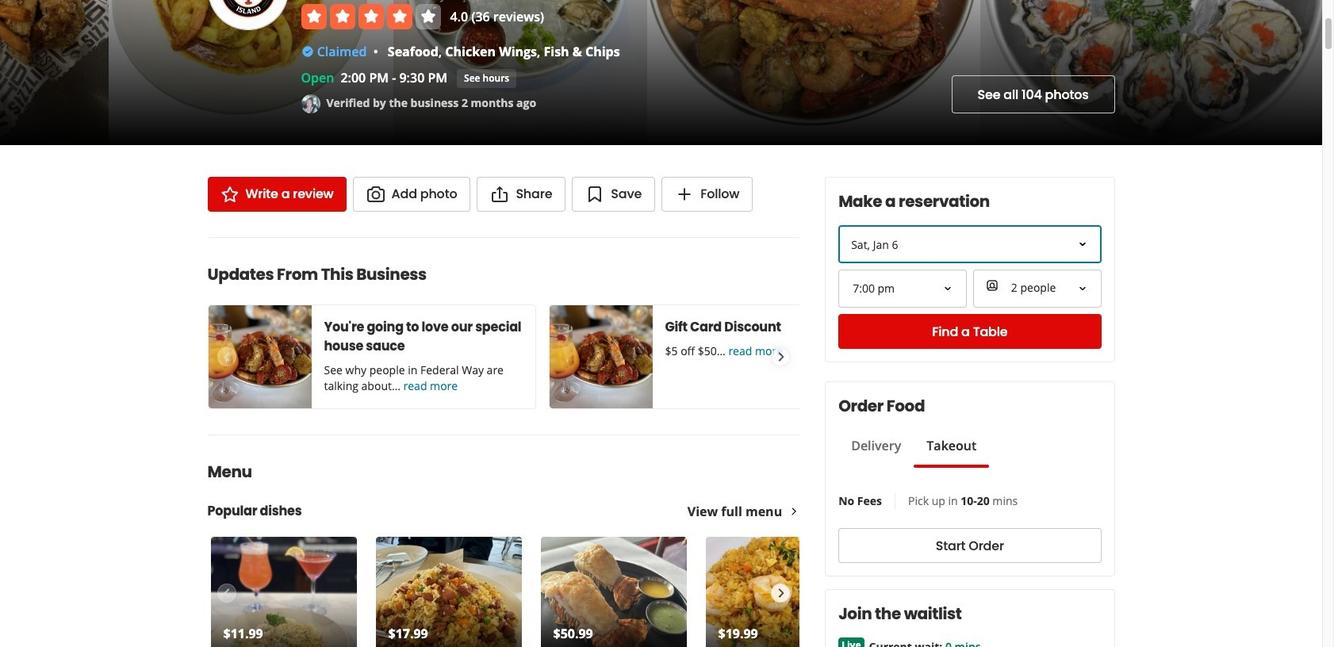 Task type: locate. For each thing, give the bounding box(es) containing it.
photo of crawfish island - federal way, wa, us. combo shrimp cocktail and oyster image
[[394, 0, 647, 145]]

you're going to love our special house  sauce image
[[208, 305, 311, 409]]

updates from this business element
[[182, 237, 877, 409]]

special fried rice seafood image
[[706, 537, 852, 647]]

Select a date text field
[[839, 225, 1101, 263]]

photo of crawfish island - federal way, wa, us. raw oysters image
[[981, 0, 1323, 145]]

24 add v2 image
[[675, 185, 694, 204]]

photo of crawfish island - federal way, wa, us. curry seafood image
[[108, 0, 394, 145]]

14 chevron right outline image
[[789, 506, 800, 517]]

24 save outline v2 image
[[586, 185, 605, 204]]

grilled lobster image
[[541, 537, 687, 647]]

24 camera v2 image
[[366, 185, 385, 204]]

menu element
[[182, 435, 855, 647]]

previous image
[[217, 584, 235, 603]]

photo of crawfish island - federal way, wa, us. catfish image
[[0, 0, 108, 145]]

next image
[[772, 347, 789, 366]]

None field
[[973, 270, 1101, 308], [840, 271, 965, 306], [973, 270, 1101, 308], [840, 271, 965, 306]]

tab panel
[[839, 468, 989, 474]]

tab list
[[839, 436, 989, 468]]

16 claim filled v2 image
[[301, 45, 314, 58]]

sausage fried rice image
[[376, 537, 522, 647]]



Task type: vqa. For each thing, say whether or not it's contained in the screenshot.
Car for Car Wash
no



Task type: describe. For each thing, give the bounding box(es) containing it.
garlic noodles image
[[211, 537, 357, 647]]

photo of crawfish island - federal way, wa, us. seafood boil image
[[647, 0, 981, 145]]

next image
[[772, 584, 789, 603]]

4 star rating image
[[301, 4, 441, 29]]

24 star v2 image
[[220, 185, 239, 204]]

24 share v2 image
[[491, 185, 510, 204]]

gift card discount image
[[549, 305, 652, 409]]

previous image
[[217, 347, 235, 366]]



